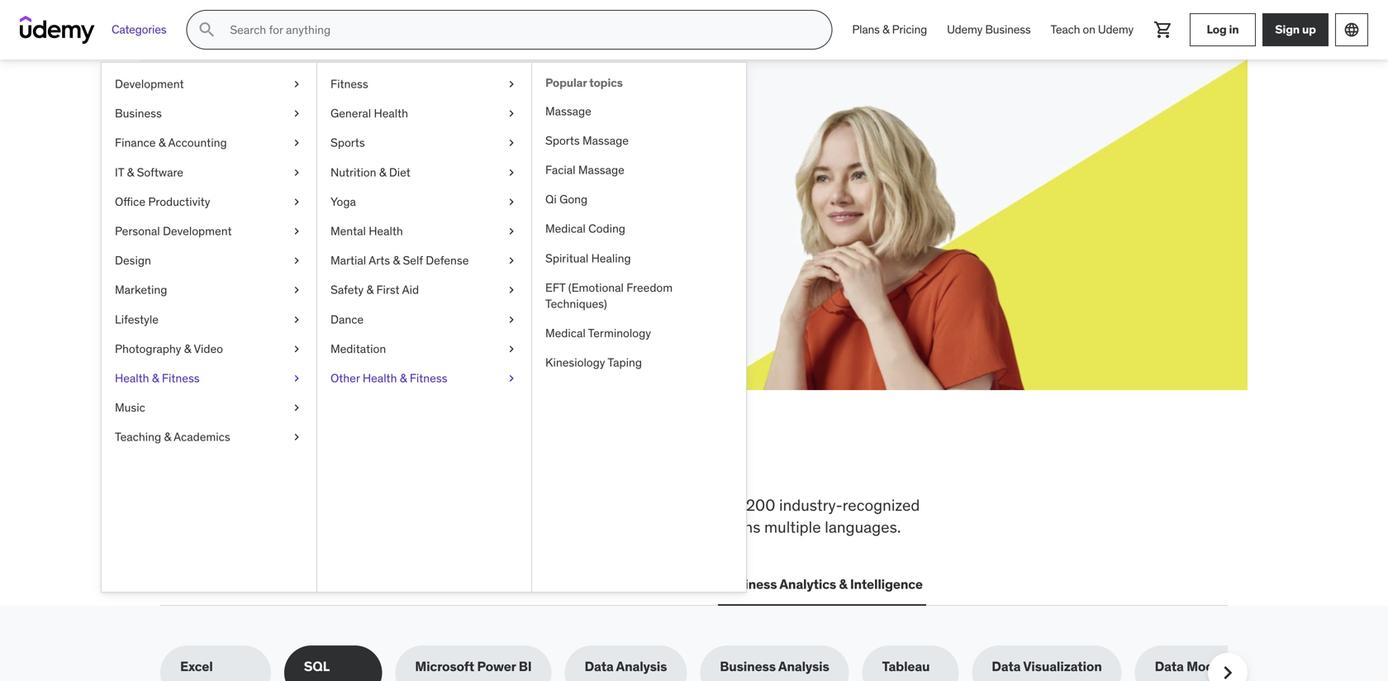 Task type: locate. For each thing, give the bounding box(es) containing it.
data right bi at bottom
[[585, 658, 614, 675]]

massage for facial massage
[[579, 162, 625, 177]]

topics
[[589, 75, 623, 90]]

development down office productivity link
[[163, 224, 232, 238]]

1 horizontal spatial it
[[297, 576, 308, 593]]

1 vertical spatial it
[[297, 576, 308, 593]]

rounded
[[442, 517, 501, 537]]

other health & fitness
[[331, 371, 448, 386]]

intelligence
[[850, 576, 923, 593]]

diet
[[389, 165, 411, 180]]

2 analysis from the left
[[779, 658, 830, 675]]

xsmall image inside music 'link'
[[290, 400, 303, 416]]

xsmall image for development
[[290, 76, 303, 92]]

sports for sports massage
[[546, 133, 580, 148]]

xsmall image inside marketing link
[[290, 282, 303, 298]]

0 vertical spatial development
[[115, 76, 184, 91]]

data science
[[503, 576, 584, 593]]

xsmall image inside safety & first aid link
[[505, 282, 518, 298]]

lifestyle
[[115, 312, 159, 327]]

1 horizontal spatial for
[[690, 495, 709, 515]]

medical down qi gong
[[546, 221, 586, 236]]

health for other health & fitness
[[363, 371, 397, 386]]

log in
[[1207, 22, 1239, 37]]

xsmall image inside lifestyle link
[[290, 311, 303, 328]]

1 vertical spatial development
[[163, 224, 232, 238]]

lifestyle link
[[102, 305, 317, 334]]

medical for medical terminology
[[546, 326, 586, 341]]

it up office
[[115, 165, 124, 180]]

1 vertical spatial for
[[690, 495, 709, 515]]

just
[[502, 172, 524, 189]]

xsmall image inside "teaching & academics" "link"
[[290, 429, 303, 445]]

health inside 'link'
[[363, 371, 397, 386]]

meditation link
[[317, 334, 531, 364]]

0 vertical spatial for
[[299, 131, 337, 166]]

skills up "workplace"
[[274, 441, 363, 484]]

xsmall image for other health & fitness
[[505, 370, 518, 386]]

xsmall image inside 'martial arts & self defense' link
[[505, 253, 518, 269]]

sports inside the other health & fitness element
[[546, 133, 580, 148]]

microsoft power bi
[[415, 658, 532, 675]]

covering
[[160, 495, 223, 515]]

data visualization
[[992, 658, 1102, 675]]

marketing link
[[102, 275, 317, 305]]

medical up kinesiology
[[546, 326, 586, 341]]

development right web on the left of the page
[[194, 576, 277, 593]]

0 vertical spatial medical
[[546, 221, 586, 236]]

& down photography on the bottom left
[[152, 371, 159, 386]]

1 vertical spatial medical
[[546, 326, 586, 341]]

facial massage link
[[532, 155, 746, 185]]

data
[[503, 576, 532, 593], [585, 658, 614, 675], [992, 658, 1021, 675], [1155, 658, 1184, 675]]

xsmall image inside personal development link
[[290, 223, 303, 239]]

&
[[883, 22, 890, 37], [159, 135, 166, 150], [127, 165, 134, 180], [379, 165, 386, 180], [393, 253, 400, 268], [367, 282, 374, 297], [184, 341, 191, 356], [152, 371, 159, 386], [400, 371, 407, 386], [164, 429, 171, 444], [839, 576, 848, 593]]

& left video
[[184, 341, 191, 356]]

data left the science at the bottom left
[[503, 576, 532, 593]]

& for pricing
[[883, 22, 890, 37]]

mental health link
[[317, 217, 531, 246]]

xsmall image inside other health & fitness 'link'
[[505, 370, 518, 386]]

for up and
[[690, 495, 709, 515]]

0 horizontal spatial it
[[115, 165, 124, 180]]

health
[[374, 106, 408, 121], [369, 224, 403, 238], [115, 371, 149, 386], [363, 371, 397, 386]]

development
[[594, 517, 686, 537]]

skills up supports
[[354, 495, 389, 515]]

xsmall image inside photography & video 'link'
[[290, 341, 303, 357]]

xsmall image for teaching & academics
[[290, 429, 303, 445]]

data for data analysis
[[585, 658, 614, 675]]

1 vertical spatial in
[[520, 441, 552, 484]]

& left first
[[367, 282, 374, 297]]

medical
[[546, 221, 586, 236], [546, 326, 586, 341]]

1 udemy from the left
[[947, 22, 983, 37]]

eft (emotional freedom techniques)
[[546, 280, 673, 311]]

1 medical from the top
[[546, 221, 586, 236]]

xsmall image for martial arts & self defense
[[505, 253, 518, 269]]

and
[[689, 517, 715, 537]]

analysis for data analysis
[[616, 658, 667, 675]]

1 horizontal spatial your
[[342, 131, 402, 166]]

development inside web development button
[[194, 576, 277, 593]]

1 horizontal spatial in
[[1229, 22, 1239, 37]]

& right analytics
[[839, 576, 848, 593]]

massage down sports massage
[[579, 162, 625, 177]]

xsmall image for design
[[290, 253, 303, 269]]

yoga link
[[317, 187, 531, 217]]

xsmall image for lifestyle
[[290, 311, 303, 328]]

your up through
[[268, 172, 293, 189]]

data left modeling
[[1155, 658, 1184, 675]]

freedom
[[627, 280, 673, 295]]

xsmall image inside office productivity link
[[290, 194, 303, 210]]

productivity
[[148, 194, 210, 209]]

future
[[407, 131, 488, 166]]

fitness link
[[317, 69, 531, 99]]

0 horizontal spatial in
[[520, 441, 552, 484]]

0 horizontal spatial for
[[299, 131, 337, 166]]

fitness
[[331, 76, 368, 91], [162, 371, 200, 386], [410, 371, 448, 386]]

next image
[[1215, 660, 1241, 681]]

massage up facial massage
[[583, 133, 629, 148]]

taping
[[608, 355, 642, 370]]

spans
[[719, 517, 761, 537]]

analytics
[[780, 576, 836, 593]]

sports down general
[[331, 135, 365, 150]]

xsmall image for meditation
[[505, 341, 518, 357]]

photography & video
[[115, 341, 223, 356]]

sports up facial at top
[[546, 133, 580, 148]]

0 vertical spatial it
[[115, 165, 124, 180]]

xsmall image inside yoga link
[[505, 194, 518, 210]]

popular topics
[[546, 75, 623, 90]]

& right teaching on the left bottom of the page
[[164, 429, 171, 444]]

teach on udemy
[[1051, 22, 1134, 37]]

xsmall image inside finance & accounting link
[[290, 135, 303, 151]]

health right general
[[374, 106, 408, 121]]

data inside 'button'
[[503, 576, 532, 593]]

2 vertical spatial development
[[194, 576, 277, 593]]

xsmall image inside "nutrition & diet" link
[[505, 164, 518, 180]]

& for diet
[[379, 165, 386, 180]]

it inside button
[[297, 576, 308, 593]]

critical
[[227, 495, 274, 515]]

xsmall image inside design link
[[290, 253, 303, 269]]

2 horizontal spatial fitness
[[410, 371, 448, 386]]

xsmall image inside dance link
[[505, 311, 518, 328]]

xsmall image for health & fitness
[[290, 370, 303, 386]]

for up potential
[[299, 131, 337, 166]]

fitness down meditation link
[[410, 371, 448, 386]]

in right log
[[1229, 22, 1239, 37]]

health right other
[[363, 371, 397, 386]]

data left visualization
[[992, 658, 1021, 675]]

your up with
[[342, 131, 402, 166]]

sports
[[546, 133, 580, 148], [331, 135, 365, 150]]

development inside development link
[[115, 76, 184, 91]]

data for data science
[[503, 576, 532, 593]]

& for first
[[367, 282, 374, 297]]

it inside 'link'
[[115, 165, 124, 180]]

data for data visualization
[[992, 658, 1021, 675]]

1 horizontal spatial fitness
[[331, 76, 368, 91]]

sign up link
[[1263, 13, 1329, 46]]

xsmall image inside health & fitness link
[[290, 370, 303, 386]]

fitness up general
[[331, 76, 368, 91]]

business for business analysis
[[720, 658, 776, 675]]

0 horizontal spatial fitness
[[162, 371, 200, 386]]

in up including
[[520, 441, 552, 484]]

xsmall image inside business link
[[290, 105, 303, 122]]

xsmall image inside fitness link
[[505, 76, 518, 92]]

kinesiology
[[546, 355, 605, 370]]

data for data modeling
[[1155, 658, 1184, 675]]

xsmall image inside sports link
[[505, 135, 518, 151]]

covering critical workplace skills to technical topics, including prep content for over 200 industry-recognized certifications, our catalog supports well-rounded professional development and spans multiple languages.
[[160, 495, 920, 537]]

xsmall image for it & software
[[290, 164, 303, 180]]

leadership
[[415, 576, 483, 593]]

business analysis
[[720, 658, 830, 675]]

over
[[713, 495, 743, 515]]

analysis
[[616, 658, 667, 675], [779, 658, 830, 675]]

it for it & software
[[115, 165, 124, 180]]

skills for your future expand your potential with a course. starting at just $12.99 through dec 15.
[[220, 131, 524, 208]]

choose a language image
[[1344, 21, 1360, 38]]

medical terminology
[[546, 326, 651, 341]]

development
[[115, 76, 184, 91], [163, 224, 232, 238], [194, 576, 277, 593]]

martial arts & self defense link
[[317, 246, 531, 275]]

xsmall image for photography & video
[[290, 341, 303, 357]]

plans & pricing
[[852, 22, 927, 37]]

certifications
[[311, 576, 395, 593]]

medical coding link
[[532, 214, 746, 244]]

massage link
[[532, 97, 746, 126]]

development down categories dropdown button
[[115, 76, 184, 91]]

1 vertical spatial your
[[268, 172, 293, 189]]

facial
[[546, 162, 576, 177]]

udemy right on
[[1098, 22, 1134, 37]]

& inside 'link'
[[184, 341, 191, 356]]

1 analysis from the left
[[616, 658, 667, 675]]

spiritual
[[546, 251, 589, 266]]

1 horizontal spatial sports
[[546, 133, 580, 148]]

finance & accounting
[[115, 135, 227, 150]]

health for mental health
[[369, 224, 403, 238]]

teach
[[1051, 22, 1080, 37]]

1 vertical spatial skills
[[354, 495, 389, 515]]

xsmall image
[[290, 76, 303, 92], [290, 105, 303, 122], [290, 135, 303, 151], [505, 135, 518, 151], [290, 164, 303, 180], [505, 164, 518, 180], [290, 194, 303, 210], [290, 223, 303, 239], [505, 223, 518, 239], [290, 253, 303, 269], [505, 282, 518, 298], [290, 311, 303, 328], [290, 341, 303, 357], [290, 370, 303, 386], [290, 429, 303, 445]]

& right the finance
[[159, 135, 166, 150]]

xsmall image inside general health link
[[505, 105, 518, 122]]

xsmall image for personal development
[[290, 223, 303, 239]]

xsmall image inside development link
[[290, 76, 303, 92]]

skills inside covering critical workplace skills to technical topics, including prep content for over 200 industry-recognized certifications, our catalog supports well-rounded professional development and spans multiple languages.
[[354, 495, 389, 515]]

xsmall image inside mental health "link"
[[505, 223, 518, 239]]

workplace
[[278, 495, 350, 515]]

the
[[215, 441, 268, 484]]

visualization
[[1024, 658, 1102, 675]]

1 horizontal spatial udemy
[[1098, 22, 1134, 37]]

analysis for business analysis
[[779, 658, 830, 675]]

supports
[[342, 517, 404, 537]]

certifications,
[[160, 517, 256, 537]]

for inside skills for your future expand your potential with a course. starting at just $12.99 through dec 15.
[[299, 131, 337, 166]]

business inside button
[[721, 576, 777, 593]]

0 horizontal spatial udemy
[[947, 22, 983, 37]]

topic filters element
[[160, 646, 1265, 681]]

development inside personal development link
[[163, 224, 232, 238]]

0 horizontal spatial analysis
[[616, 658, 667, 675]]

recognized
[[843, 495, 920, 515]]

xsmall image for sports
[[505, 135, 518, 151]]

course.
[[390, 172, 433, 189]]

personal
[[115, 224, 160, 238]]

& right plans
[[883, 22, 890, 37]]

business inside topic filters element
[[720, 658, 776, 675]]

photography & video link
[[102, 334, 317, 364]]

2 medical from the top
[[546, 326, 586, 341]]

fitness down photography & video
[[162, 371, 200, 386]]

power
[[477, 658, 516, 675]]

& inside "link"
[[164, 429, 171, 444]]

general health
[[331, 106, 408, 121]]

it & software link
[[102, 158, 317, 187]]

up
[[1303, 22, 1316, 37]]

xsmall image
[[505, 76, 518, 92], [505, 105, 518, 122], [505, 194, 518, 210], [505, 253, 518, 269], [290, 282, 303, 298], [505, 311, 518, 328], [505, 341, 518, 357], [505, 370, 518, 386], [290, 400, 303, 416]]

xsmall image inside meditation link
[[505, 341, 518, 357]]

techniques)
[[546, 296, 607, 311]]

martial arts & self defense
[[331, 253, 469, 268]]

your
[[342, 131, 402, 166], [268, 172, 293, 189]]

xsmall image for fitness
[[505, 76, 518, 92]]

udemy image
[[20, 16, 95, 44]]

it left certifications
[[297, 576, 308, 593]]

massage for sports massage
[[583, 133, 629, 148]]

xsmall image inside it & software 'link'
[[290, 164, 303, 180]]

safety & first aid
[[331, 282, 419, 297]]

development for web
[[194, 576, 277, 593]]

udemy right pricing
[[947, 22, 983, 37]]

technical
[[410, 495, 474, 515]]

finance & accounting link
[[102, 128, 317, 158]]

massage down popular
[[546, 104, 592, 118]]

software
[[137, 165, 183, 180]]

martial
[[331, 253, 366, 268]]

categories button
[[102, 10, 176, 50]]

1 vertical spatial massage
[[583, 133, 629, 148]]

2 vertical spatial massage
[[579, 162, 625, 177]]

health up arts
[[369, 224, 403, 238]]

self
[[403, 253, 423, 268]]

& up office
[[127, 165, 134, 180]]

& left diet
[[379, 165, 386, 180]]

fitness inside 'link'
[[410, 371, 448, 386]]

health inside "link"
[[369, 224, 403, 238]]

& for software
[[127, 165, 134, 180]]

qi gong link
[[532, 185, 746, 214]]

0 horizontal spatial sports
[[331, 135, 365, 150]]

1 horizontal spatial analysis
[[779, 658, 830, 675]]



Task type: vqa. For each thing, say whether or not it's contained in the screenshot.
xsmall icon for Sports
yes



Task type: describe. For each thing, give the bounding box(es) containing it.
tableau
[[882, 658, 930, 675]]

0 vertical spatial massage
[[546, 104, 592, 118]]

0 vertical spatial your
[[342, 131, 402, 166]]

health for general health
[[374, 106, 408, 121]]

sports link
[[317, 128, 531, 158]]

kinesiology taping link
[[532, 348, 746, 378]]

development for personal
[[163, 224, 232, 238]]

business analytics & intelligence button
[[718, 565, 926, 604]]

topics,
[[477, 495, 524, 515]]

xsmall image for music
[[290, 400, 303, 416]]

web development button
[[160, 565, 280, 604]]

teaching & academics
[[115, 429, 230, 444]]

mental health
[[331, 224, 403, 238]]

nutrition & diet
[[331, 165, 411, 180]]

first
[[376, 282, 400, 297]]

$12.99
[[220, 191, 260, 208]]

& for video
[[184, 341, 191, 356]]

& for academics
[[164, 429, 171, 444]]

skills
[[220, 131, 294, 166]]

coding
[[589, 221, 626, 236]]

industry-
[[779, 495, 843, 515]]

200
[[746, 495, 776, 515]]

submit search image
[[197, 20, 217, 40]]

modeling
[[1187, 658, 1245, 675]]

nutrition & diet link
[[317, 158, 531, 187]]

all
[[160, 441, 209, 484]]

multiple
[[765, 517, 821, 537]]

facial massage
[[546, 162, 625, 177]]

pricing
[[892, 22, 927, 37]]

xsmall image for general health
[[505, 105, 518, 122]]

& for accounting
[[159, 135, 166, 150]]

& for fitness
[[152, 371, 159, 386]]

xsmall image for mental health
[[505, 223, 518, 239]]

office productivity
[[115, 194, 210, 209]]

other
[[331, 371, 360, 386]]

sql
[[304, 658, 330, 675]]

health & fitness link
[[102, 364, 317, 393]]

marketing
[[115, 282, 167, 297]]

safety
[[331, 282, 364, 297]]

it for it certifications
[[297, 576, 308, 593]]

expand
[[220, 172, 264, 189]]

sign
[[1276, 22, 1300, 37]]

sign up
[[1276, 22, 1316, 37]]

development link
[[102, 69, 317, 99]]

need
[[435, 441, 514, 484]]

finance
[[115, 135, 156, 150]]

sports for sports
[[331, 135, 365, 150]]

mental
[[331, 224, 366, 238]]

& down meditation link
[[400, 371, 407, 386]]

our
[[259, 517, 282, 537]]

communication
[[603, 576, 702, 593]]

meditation
[[331, 341, 386, 356]]

(emotional
[[568, 280, 624, 295]]

shopping cart with 0 items image
[[1154, 20, 1174, 40]]

professional
[[504, 517, 590, 537]]

potential
[[296, 172, 348, 189]]

on
[[1083, 22, 1096, 37]]

qi
[[546, 192, 557, 207]]

web development
[[164, 576, 277, 593]]

well-
[[408, 517, 442, 537]]

eft (emotional freedom techniques) link
[[532, 273, 746, 319]]

xsmall image for business
[[290, 105, 303, 122]]

for inside covering critical workplace skills to technical topics, including prep content for over 200 industry-recognized certifications, our catalog supports well-rounded professional development and spans multiple languages.
[[690, 495, 709, 515]]

place
[[624, 441, 711, 484]]

xsmall image for dance
[[505, 311, 518, 328]]

xsmall image for safety & first aid
[[505, 282, 518, 298]]

xsmall image for office productivity
[[290, 194, 303, 210]]

aid
[[402, 282, 419, 297]]

prep
[[596, 495, 628, 515]]

catalog
[[286, 517, 338, 537]]

log in link
[[1190, 13, 1256, 46]]

health & fitness
[[115, 371, 200, 386]]

spiritual healing
[[546, 251, 631, 266]]

xsmall image for marketing
[[290, 282, 303, 298]]

through
[[263, 191, 310, 208]]

business for business analytics & intelligence
[[721, 576, 777, 593]]

2 udemy from the left
[[1098, 22, 1134, 37]]

& left self at left top
[[393, 253, 400, 268]]

communication button
[[600, 565, 705, 604]]

to
[[392, 495, 407, 515]]

plans
[[852, 22, 880, 37]]

business for business
[[115, 106, 162, 121]]

at
[[487, 172, 499, 189]]

0 vertical spatial skills
[[274, 441, 363, 484]]

safety & first aid link
[[317, 275, 531, 305]]

qi gong
[[546, 192, 588, 207]]

nutrition
[[331, 165, 377, 180]]

xsmall image for yoga
[[505, 194, 518, 210]]

categories
[[112, 22, 166, 37]]

arts
[[369, 253, 390, 268]]

Search for anything text field
[[227, 16, 812, 44]]

it & software
[[115, 165, 183, 180]]

video
[[194, 341, 223, 356]]

languages.
[[825, 517, 901, 537]]

0 vertical spatial in
[[1229, 22, 1239, 37]]

medical for medical coding
[[546, 221, 586, 236]]

accounting
[[168, 135, 227, 150]]

design link
[[102, 246, 317, 275]]

dec
[[313, 191, 336, 208]]

content
[[632, 495, 686, 515]]

general
[[331, 106, 371, 121]]

other health & fitness element
[[531, 63, 746, 592]]

& inside button
[[839, 576, 848, 593]]

xsmall image for nutrition & diet
[[505, 164, 518, 180]]

business analytics & intelligence
[[721, 576, 923, 593]]

including
[[528, 495, 592, 515]]

health up music at the bottom of page
[[115, 371, 149, 386]]

web
[[164, 576, 192, 593]]

starting
[[436, 172, 484, 189]]

design
[[115, 253, 151, 268]]

xsmall image for finance & accounting
[[290, 135, 303, 151]]

0 horizontal spatial your
[[268, 172, 293, 189]]

it certifications
[[297, 576, 395, 593]]

office
[[115, 194, 145, 209]]

dance
[[331, 312, 364, 327]]



